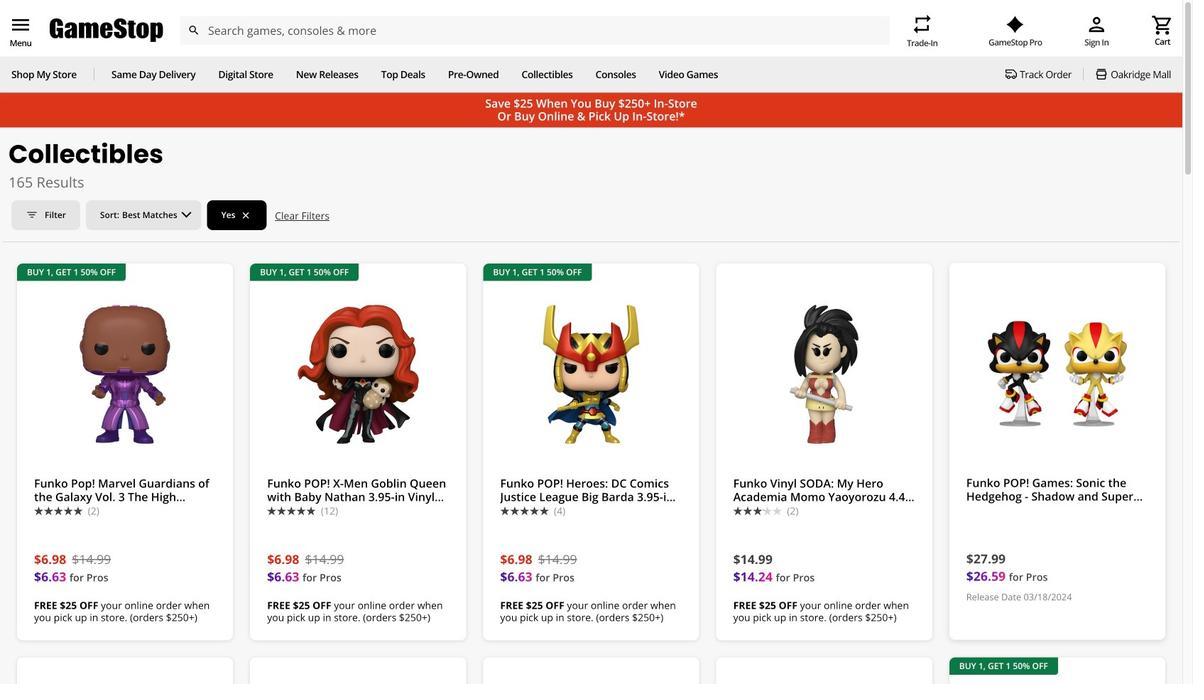 Task type: vqa. For each thing, say whether or not it's contained in the screenshot.
GameStop image
yes



Task type: locate. For each thing, give the bounding box(es) containing it.
gamestop pro icon image
[[1007, 16, 1025, 33]]

gamestop image
[[50, 17, 163, 44]]

None search field
[[180, 16, 890, 45]]

Search games, consoles & more search field
[[208, 16, 865, 45]]



